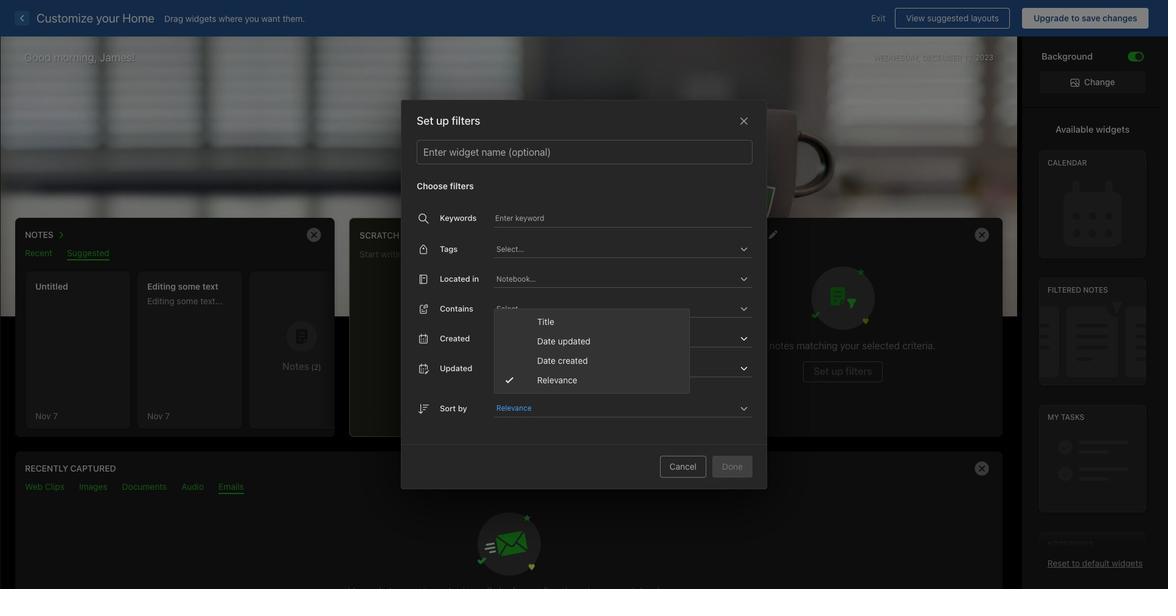 Task type: vqa. For each thing, say whether or not it's contained in the screenshot.
Start writing… text field
no



Task type: locate. For each thing, give the bounding box(es) containing it.
 input text field
[[495, 240, 737, 257], [495, 300, 737, 317]]

to inside button
[[1072, 13, 1080, 23]]

relevance right by
[[497, 404, 532, 413]]

widgets right drag
[[186, 13, 216, 23]]

date updated
[[537, 336, 591, 346]]

my
[[1048, 413, 1060, 422]]

 input text field
[[495, 270, 737, 287], [535, 400, 737, 417]]

background
[[1042, 51, 1093, 61]]

widgets right the default
[[1112, 558, 1143, 569]]

upgrade to save changes
[[1034, 13, 1138, 23]]

1 horizontal spatial relevance
[[537, 375, 578, 385]]

them.
[[283, 13, 305, 23]]

 input text field for tags
[[495, 240, 737, 257]]

default
[[1083, 558, 1110, 569]]

1 vertical spatial widgets
[[1097, 124, 1130, 135]]

Enter keyword field
[[494, 213, 753, 228]]

1 date from the top
[[537, 336, 556, 346]]

save
[[1082, 13, 1101, 23]]

cancel
[[670, 461, 697, 472]]

 input text field down updated date picker "field"
[[535, 400, 737, 417]]

contains
[[440, 304, 474, 313]]

relevance
[[537, 375, 578, 385], [497, 404, 532, 413]]

relevance inside button
[[497, 404, 532, 413]]

upgrade to save changes button
[[1023, 8, 1149, 29]]

0 vertical spatial to
[[1072, 13, 1080, 23]]

2 date from the top
[[537, 355, 556, 366]]

change
[[1085, 77, 1116, 87]]

tasks
[[1062, 413, 1085, 422]]

set up filters
[[417, 114, 481, 127]]

0 horizontal spatial remove image
[[302, 223, 326, 247]]

filters
[[452, 114, 481, 127], [450, 181, 474, 191]]

scratch pad button
[[360, 227, 419, 243]]

Sort by field
[[494, 400, 753, 418]]

notes
[[1084, 286, 1109, 295]]

drag
[[164, 13, 183, 23]]

1 vertical spatial  input text field
[[495, 300, 737, 317]]

title
[[537, 317, 555, 327]]

remove image
[[302, 223, 326, 247], [970, 223, 995, 247]]

Enter widget name (optional) text field
[[422, 141, 747, 164]]

 input text field down tags field in the top of the page
[[495, 270, 737, 287]]

date
[[537, 336, 556, 346], [537, 355, 556, 366]]

0 vertical spatial  input text field
[[495, 240, 737, 257]]

home
[[123, 11, 155, 25]]

relevance down date created
[[537, 375, 578, 385]]

2 vertical spatial widgets
[[1112, 558, 1143, 569]]

located
[[440, 274, 470, 284]]

row group
[[495, 309, 690, 394]]

wednesday, december 13, 2023
[[874, 53, 994, 62]]

 input text field down enter keyword 'field' at the top of page
[[495, 240, 737, 257]]

you
[[245, 13, 259, 23]]

0 vertical spatial widgets
[[186, 13, 216, 23]]

1 remove image from the left
[[302, 223, 326, 247]]

date down title
[[537, 336, 556, 346]]

filters right choose
[[450, 181, 474, 191]]

1 vertical spatial date
[[537, 355, 556, 366]]

1  input text field from the top
[[495, 240, 737, 257]]

filters right up
[[452, 114, 481, 127]]

2  input text field from the top
[[495, 300, 737, 317]]

reset to default widgets
[[1048, 558, 1143, 569]]

1 vertical spatial filters
[[450, 181, 474, 191]]

created
[[558, 355, 588, 366]]

1 vertical spatial relevance
[[497, 404, 532, 413]]

 input text field inside tags field
[[495, 240, 737, 257]]

scratch
[[360, 230, 400, 240]]

to right reset
[[1073, 558, 1081, 569]]

0 vertical spatial relevance
[[537, 375, 578, 385]]

date down date updated
[[537, 355, 556, 366]]

widgets right available
[[1097, 124, 1130, 135]]

close image
[[737, 114, 752, 129]]

0 vertical spatial  input text field
[[495, 270, 737, 287]]

0 horizontal spatial relevance
[[497, 404, 532, 413]]

in
[[473, 274, 479, 284]]

0 vertical spatial date
[[537, 336, 556, 346]]

Updated Date picker field
[[494, 360, 768, 377]]

to for upgrade
[[1072, 13, 1080, 23]]

1 horizontal spatial remove image
[[970, 223, 995, 247]]

view suggested layouts button
[[895, 8, 1011, 29]]

james!
[[100, 51, 135, 64]]

available
[[1056, 124, 1094, 135]]

date for date created
[[537, 355, 556, 366]]

to left save
[[1072, 13, 1080, 23]]

wednesday,
[[874, 53, 920, 62]]

widgets
[[186, 13, 216, 23], [1097, 124, 1130, 135], [1112, 558, 1143, 569]]

to for reset
[[1073, 558, 1081, 569]]

1 vertical spatial to
[[1073, 558, 1081, 569]]

Created Date picker field
[[494, 330, 768, 348]]

1 vertical spatial  input text field
[[535, 400, 737, 417]]

located in
[[440, 274, 479, 284]]

 input text field down located in field
[[495, 300, 737, 317]]

pad
[[402, 230, 419, 240]]

to
[[1072, 13, 1080, 23], [1073, 558, 1081, 569]]

 input text field inside contains field
[[495, 300, 737, 317]]



Task type: describe. For each thing, give the bounding box(es) containing it.
row group containing title
[[495, 309, 690, 394]]

 input text field inside located in field
[[495, 270, 737, 287]]

upgrade
[[1034, 13, 1070, 23]]

choose
[[417, 181, 448, 191]]

available widgets
[[1056, 124, 1130, 135]]

change button
[[1040, 71, 1146, 93]]

keywords
[[440, 213, 477, 223]]

filtered
[[1048, 286, 1082, 295]]

2 remove image from the left
[[970, 223, 995, 247]]

cancel button
[[660, 456, 707, 478]]

date created
[[537, 355, 588, 366]]

drag widgets where you want them.
[[164, 13, 305, 23]]

morning,
[[54, 51, 97, 64]]

0 vertical spatial filters
[[452, 114, 481, 127]]

notebooks
[[1048, 540, 1094, 549]]

december
[[922, 53, 962, 62]]

edit widget title image
[[769, 230, 778, 239]]

calendar
[[1048, 158, 1088, 168]]

reset to default widgets button
[[1048, 558, 1143, 569]]

Contains field
[[494, 300, 753, 318]]

widgets for drag
[[186, 13, 216, 23]]

updated
[[440, 363, 473, 373]]

customize
[[37, 11, 93, 25]]

2023
[[976, 53, 994, 62]]

scratch pad
[[360, 230, 419, 240]]

created
[[440, 333, 470, 343]]

good morning, james!
[[24, 51, 135, 64]]

view
[[906, 13, 925, 23]]

filtered notes
[[1048, 286, 1109, 295]]

want
[[262, 13, 280, 23]]

relevance inside row group
[[537, 375, 578, 385]]

13,
[[964, 53, 974, 62]]

date for date updated
[[537, 336, 556, 346]]

widgets for available
[[1097, 124, 1130, 135]]

where
[[219, 13, 243, 23]]

customize your home
[[37, 11, 155, 25]]

done
[[723, 461, 743, 472]]

changes
[[1103, 13, 1138, 23]]

sort
[[440, 403, 456, 413]]

remove image
[[970, 457, 995, 481]]

updated
[[558, 336, 591, 346]]

set
[[417, 114, 434, 127]]

done button
[[713, 456, 753, 478]]

 input text field for contains
[[495, 300, 737, 317]]

choose filters
[[417, 181, 474, 191]]

 input text field inside the relevance field
[[535, 400, 737, 417]]

relevance button
[[497, 401, 534, 416]]

suggested
[[928, 13, 969, 23]]

good
[[24, 51, 51, 64]]

up
[[436, 114, 449, 127]]

by
[[458, 403, 467, 413]]

sort by
[[440, 403, 467, 413]]

view suggested layouts
[[906, 13, 999, 23]]

exit button
[[863, 8, 895, 29]]

your
[[96, 11, 120, 25]]

reset
[[1048, 558, 1070, 569]]

Tags field
[[494, 240, 753, 258]]

exit
[[872, 13, 886, 23]]

my tasks
[[1048, 413, 1085, 422]]

Located in field
[[494, 270, 753, 288]]

tags
[[440, 244, 458, 254]]

layouts
[[971, 13, 999, 23]]



